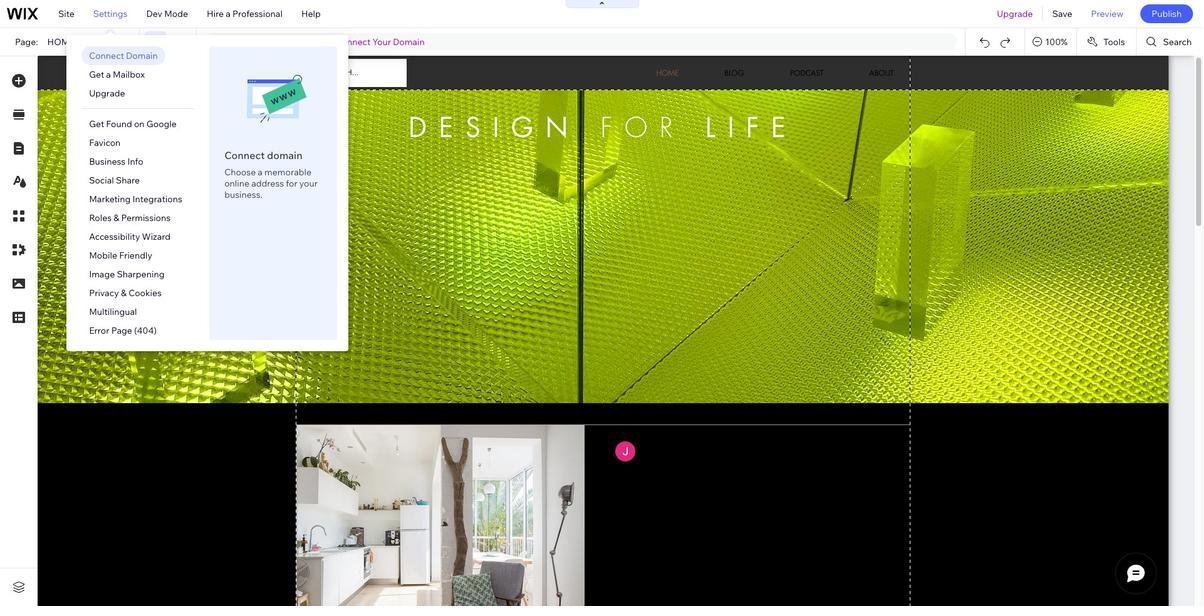 Task type: describe. For each thing, give the bounding box(es) containing it.
a for mailbox
[[106, 69, 111, 80]]

marketing integrations
[[89, 194, 182, 205]]

permissions
[[121, 212, 171, 224]]

choose
[[224, 167, 256, 178]]

online
[[224, 178, 249, 189]]

wizard
[[142, 231, 171, 243]]

home
[[47, 36, 75, 48]]

image
[[89, 269, 115, 280]]

roles & permissions
[[89, 212, 171, 224]]

mobile friendly
[[89, 250, 152, 261]]

social
[[89, 175, 114, 186]]

1 vertical spatial domain
[[126, 50, 158, 61]]

cookies
[[129, 288, 162, 299]]

domain
[[267, 149, 303, 162]]

1 horizontal spatial upgrade
[[997, 8, 1033, 19]]

connect for domain
[[89, 50, 124, 61]]

business.
[[224, 189, 263, 201]]

accessibility
[[89, 231, 140, 243]]

connect domain choose a memorable online address for your business.
[[224, 149, 318, 201]]

0 vertical spatial connect
[[336, 36, 371, 48]]

get for get a mailbox
[[89, 69, 104, 80]]

hire
[[207, 8, 224, 19]]

your
[[300, 178, 318, 189]]

mode
[[164, 8, 188, 19]]

roles
[[89, 212, 112, 224]]

100% button
[[1026, 28, 1077, 56]]

a inside connect domain choose a memorable online address for your business.
[[258, 167, 263, 178]]

preview
[[1092, 8, 1124, 19]]

get found on google
[[89, 118, 177, 130]]

mailbox
[[113, 69, 145, 80]]

share
[[116, 175, 140, 186]]

privacy
[[89, 288, 119, 299]]

business info
[[89, 156, 143, 167]]

publish
[[1152, 8, 1182, 19]]

publish button
[[1141, 4, 1193, 23]]

sharpening
[[117, 269, 165, 280]]

multilingual
[[89, 307, 137, 318]]

error page (404)
[[89, 325, 157, 337]]

tools button
[[1077, 28, 1137, 56]]

friendly
[[119, 250, 152, 261]]

mobile
[[89, 250, 117, 261]]

dev mode
[[146, 8, 188, 19]]

marketing
[[89, 194, 131, 205]]

https://www.wix.com/mysite
[[216, 36, 330, 48]]



Task type: locate. For each thing, give the bounding box(es) containing it.
info
[[127, 156, 143, 167]]

get for get found on google
[[89, 118, 104, 130]]

connect up choose
[[224, 149, 265, 162]]

& for privacy
[[121, 288, 127, 299]]

& for roles
[[114, 212, 119, 224]]

for
[[286, 178, 298, 189]]

hire a professional
[[207, 8, 283, 19]]

business
[[89, 156, 126, 167]]

2 vertical spatial connect
[[224, 149, 265, 162]]

preview button
[[1082, 0, 1133, 28]]

connect up get a mailbox at top left
[[89, 50, 124, 61]]

100%
[[1046, 36, 1068, 48]]

page
[[111, 325, 132, 337]]

0 horizontal spatial upgrade
[[89, 88, 125, 99]]

1 vertical spatial a
[[106, 69, 111, 80]]

1 horizontal spatial a
[[226, 8, 231, 19]]

1 horizontal spatial domain
[[393, 36, 425, 48]]

0 horizontal spatial connect
[[89, 50, 124, 61]]

memorable
[[265, 167, 312, 178]]

1 vertical spatial get
[[89, 118, 104, 130]]

0 vertical spatial domain
[[393, 36, 425, 48]]

professional
[[233, 8, 283, 19]]

image sharpening
[[89, 269, 165, 280]]

connect left your
[[336, 36, 371, 48]]

get up favicon
[[89, 118, 104, 130]]

1 horizontal spatial &
[[121, 288, 127, 299]]

get
[[89, 69, 104, 80], [89, 118, 104, 130]]

2 vertical spatial a
[[258, 167, 263, 178]]

connect domain
[[89, 50, 158, 61]]

get left mailbox
[[89, 69, 104, 80]]

0 vertical spatial get
[[89, 69, 104, 80]]

a left mailbox
[[106, 69, 111, 80]]

&
[[114, 212, 119, 224], [121, 288, 127, 299]]

upgrade down get a mailbox at top left
[[89, 88, 125, 99]]

0 vertical spatial a
[[226, 8, 231, 19]]

0 vertical spatial &
[[114, 212, 119, 224]]

2 horizontal spatial connect
[[336, 36, 371, 48]]

2 horizontal spatial a
[[258, 167, 263, 178]]

privacy & cookies
[[89, 288, 162, 299]]

(404)
[[134, 325, 157, 337]]

social share
[[89, 175, 140, 186]]

accessibility wizard
[[89, 231, 171, 243]]

domain right your
[[393, 36, 425, 48]]

get a mailbox
[[89, 69, 145, 80]]

error
[[89, 325, 109, 337]]

your
[[373, 36, 391, 48]]

on
[[134, 118, 145, 130]]

1 get from the top
[[89, 69, 104, 80]]

address
[[251, 178, 284, 189]]

1 vertical spatial upgrade
[[89, 88, 125, 99]]

1 vertical spatial connect
[[89, 50, 124, 61]]

1 vertical spatial &
[[121, 288, 127, 299]]

search
[[1164, 36, 1192, 48]]

upgrade
[[997, 8, 1033, 19], [89, 88, 125, 99]]

a right choose
[[258, 167, 263, 178]]

& right roles
[[114, 212, 119, 224]]

https://www.wix.com/mysite connect your domain
[[216, 36, 425, 48]]

site
[[58, 8, 74, 19]]

connect for domain
[[224, 149, 265, 162]]

a for professional
[[226, 8, 231, 19]]

search button
[[1137, 28, 1204, 56]]

dev
[[146, 8, 162, 19]]

tools
[[1104, 36, 1125, 48]]

favicon
[[89, 137, 121, 149]]

a right hire
[[226, 8, 231, 19]]

connect inside connect domain choose a memorable online address for your business.
[[224, 149, 265, 162]]

0 vertical spatial upgrade
[[997, 8, 1033, 19]]

0 horizontal spatial domain
[[126, 50, 158, 61]]

connect
[[336, 36, 371, 48], [89, 50, 124, 61], [224, 149, 265, 162]]

domain
[[393, 36, 425, 48], [126, 50, 158, 61]]

0 horizontal spatial a
[[106, 69, 111, 80]]

1 horizontal spatial connect
[[224, 149, 265, 162]]

domain up mailbox
[[126, 50, 158, 61]]

a
[[226, 8, 231, 19], [106, 69, 111, 80], [258, 167, 263, 178]]

settings
[[93, 8, 128, 19]]

0 horizontal spatial &
[[114, 212, 119, 224]]

integrations
[[132, 194, 182, 205]]

save
[[1053, 8, 1073, 19]]

2 get from the top
[[89, 118, 104, 130]]

help
[[301, 8, 321, 19]]

upgrade up 100% button
[[997, 8, 1033, 19]]

found
[[106, 118, 132, 130]]

google
[[147, 118, 177, 130]]

& down image sharpening
[[121, 288, 127, 299]]

save button
[[1043, 0, 1082, 28]]



Task type: vqa. For each thing, say whether or not it's contained in the screenshot.
business info
yes



